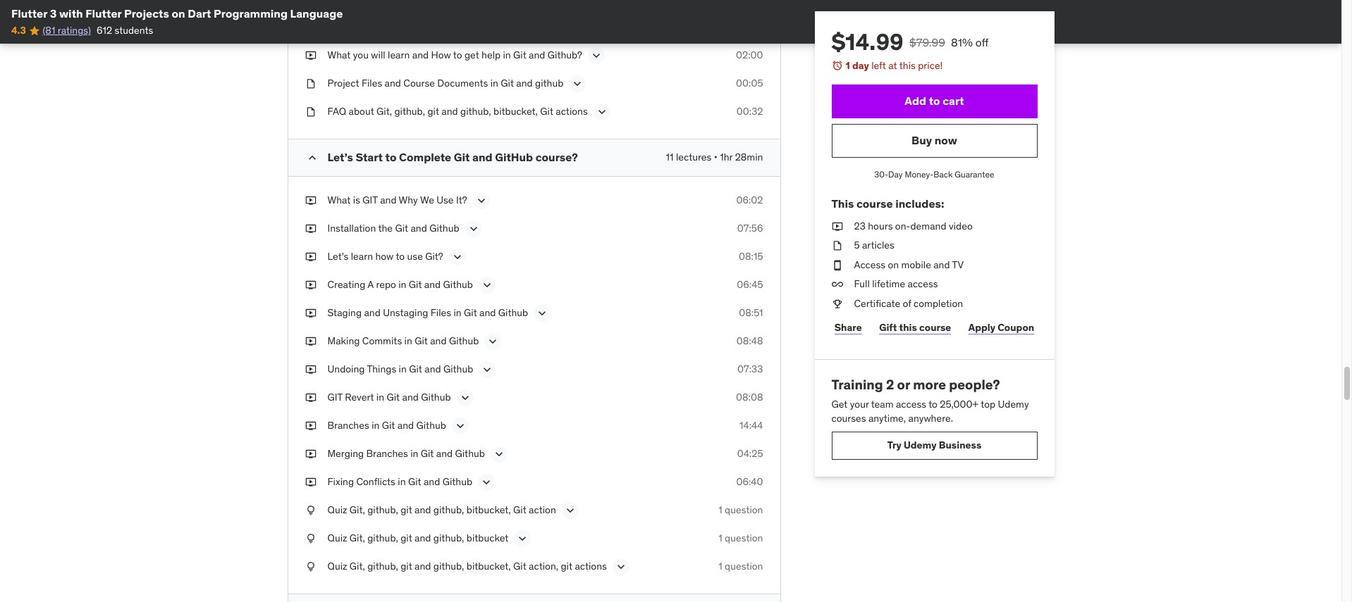 Task type: locate. For each thing, give the bounding box(es) containing it.
git left action
[[513, 504, 527, 517]]

what you will learn and how to get help in git and github?
[[328, 49, 582, 61]]

on up full lifetime access
[[888, 259, 899, 271]]

1 question for action,
[[719, 561, 763, 573]]

start
[[356, 150, 383, 164]]

commits
[[362, 335, 402, 348]]

1 xsmall image from the top
[[305, 49, 316, 63]]

08:48
[[737, 335, 763, 348]]

course up hours
[[857, 197, 893, 211]]

1 horizontal spatial files
[[431, 307, 451, 320]]

what left you
[[328, 49, 351, 61]]

your
[[850, 399, 869, 411]]

1 vertical spatial udemy
[[904, 439, 937, 452]]

xsmall image for quiz git, github, git and github, bitbucket, git action
[[305, 504, 316, 518]]

files
[[362, 77, 382, 90], [431, 307, 451, 320]]

11 xsmall image from the top
[[305, 504, 316, 518]]

intro to git and github course button
[[328, 5, 763, 20]]

git right help
[[513, 49, 527, 61]]

0 horizontal spatial flutter
[[11, 6, 47, 20]]

files right the project at the top
[[362, 77, 382, 90]]

7 xsmall image from the top
[[305, 307, 316, 321]]

to up anywhere.
[[929, 399, 938, 411]]

0 vertical spatial 1 question
[[719, 504, 763, 517]]

branches up merging
[[328, 420, 369, 432]]

0 vertical spatial actions
[[556, 105, 588, 118]]

staging and unstaging files in git and github
[[328, 307, 528, 320]]

use
[[407, 250, 423, 263]]

small image
[[305, 6, 319, 20], [305, 151, 319, 165]]

1 question from the top
[[725, 504, 763, 517]]

1 this from the top
[[900, 59, 916, 72]]

show lecture description image for git revert in git and github
[[458, 391, 472, 406]]

let's for let's learn how to use git?
[[328, 250, 349, 263]]

flutter 3 with flutter projects on dart programming language
[[11, 6, 343, 20]]

xsmall image for let's learn how to use git?
[[305, 250, 316, 264]]

learn left how
[[351, 250, 373, 263]]

xsmall image for merging branches in git and github
[[305, 448, 316, 462]]

0 vertical spatial small image
[[305, 6, 319, 20]]

show lecture description image for staging and unstaging files in git and github
[[535, 307, 550, 321]]

git down merging branches in git and github at the left of the page
[[408, 476, 421, 489]]

1 horizontal spatial flutter
[[86, 6, 122, 20]]

course inside dropdown button
[[450, 5, 488, 19]]

1 small image from the top
[[305, 6, 319, 20]]

bitbucket, up bitbucket
[[467, 504, 511, 517]]

show lecture description image for branches in git and github
[[453, 420, 467, 434]]

github
[[411, 5, 447, 19], [430, 222, 459, 235], [443, 279, 473, 291], [498, 307, 528, 320], [449, 335, 479, 348], [444, 363, 473, 376], [421, 391, 451, 404], [416, 420, 446, 432], [455, 448, 485, 461], [443, 476, 473, 489]]

quiz for quiz git, github, git and github, bitbucket, git action, git actions
[[328, 561, 347, 573]]

git right intro
[[370, 5, 386, 19]]

in up the 'fixing conflicts in git and github' on the left of the page
[[411, 448, 418, 461]]

612 students
[[97, 24, 153, 37]]

learn
[[388, 49, 410, 61], [351, 250, 373, 263]]

show lecture description image for let's learn how to use git?
[[450, 250, 465, 265]]

installation the git and github
[[328, 222, 459, 235]]

0 vertical spatial course
[[857, 197, 893, 211]]

day
[[889, 169, 903, 180]]

2 quiz from the top
[[328, 533, 347, 545]]

udemy
[[998, 399, 1029, 411], [904, 439, 937, 452]]

it?
[[456, 194, 467, 207]]

1 vertical spatial quiz
[[328, 533, 347, 545]]

udemy right try
[[904, 439, 937, 452]]

3 xsmall image from the top
[[305, 194, 316, 208]]

course up get
[[450, 5, 488, 19]]

2 let's from the top
[[328, 250, 349, 263]]

actions right action,
[[575, 561, 607, 573]]

quiz for quiz git, github, git and github, bitbucket, git action
[[328, 504, 347, 517]]

11
[[666, 151, 674, 164]]

left
[[872, 59, 886, 72]]

what left the is
[[328, 194, 351, 207]]

git up branches in git and github
[[387, 391, 400, 404]]

1 for quiz git, github, git and github, bitbucket, git action, git actions
[[719, 561, 723, 573]]

28min
[[735, 151, 763, 164]]

video
[[949, 220, 973, 232]]

1 vertical spatial learn
[[351, 250, 373, 263]]

git?
[[425, 250, 443, 263]]

9 xsmall image from the top
[[305, 391, 316, 405]]

git down quiz git, github, git and github, bitbucket, git action
[[401, 533, 412, 545]]

this right gift
[[900, 322, 917, 334]]

2 xsmall image from the top
[[305, 77, 316, 91]]

1 horizontal spatial course
[[450, 5, 488, 19]]

let's up creating
[[328, 250, 349, 263]]

about
[[349, 105, 374, 118]]

tv
[[952, 259, 964, 271]]

small image for what you will learn and how to get help in git and github?
[[305, 6, 319, 20]]

1 horizontal spatial udemy
[[998, 399, 1029, 411]]

1 vertical spatial git
[[328, 391, 343, 404]]

0 horizontal spatial udemy
[[904, 439, 937, 452]]

this right at
[[900, 59, 916, 72]]

training 2 or more people? get your team access to 25,000+ top udemy courses anytime, anywhere.
[[832, 376, 1029, 425]]

git right the is
[[363, 194, 378, 207]]

5 xsmall image from the top
[[305, 250, 316, 264]]

hours
[[868, 220, 893, 232]]

on left dart on the left top of the page
[[172, 6, 185, 20]]

money-
[[905, 169, 934, 180]]

bitbucket, down bitbucket
[[467, 561, 511, 573]]

to left cart
[[929, 94, 941, 108]]

0 vertical spatial let's
[[328, 150, 353, 164]]

xsmall image for staging and unstaging files in git and github
[[305, 307, 316, 321]]

conflicts
[[356, 476, 396, 489]]

lectures
[[676, 151, 712, 164]]

0 vertical spatial what
[[328, 49, 351, 61]]

0 vertical spatial git
[[363, 194, 378, 207]]

files right unstaging
[[431, 307, 451, 320]]

git down quiz git, github, git and github, bitbucket
[[401, 561, 412, 573]]

how
[[431, 49, 451, 61]]

1 what from the top
[[328, 49, 351, 61]]

1 vertical spatial access
[[896, 399, 927, 411]]

3 1 question from the top
[[719, 561, 763, 573]]

2 this from the top
[[900, 322, 917, 334]]

team
[[871, 399, 894, 411]]

4.3
[[11, 24, 26, 37]]

buy now
[[912, 133, 958, 147]]

project
[[328, 77, 359, 90]]

2 vertical spatial quiz
[[328, 561, 347, 573]]

git, for quiz git, github, git and github, bitbucket
[[350, 533, 365, 545]]

0 vertical spatial bitbucket,
[[494, 105, 538, 118]]

access down or
[[896, 399, 927, 411]]

6 xsmall image from the top
[[305, 279, 316, 292]]

in down help
[[491, 77, 499, 90]]

0 horizontal spatial course
[[857, 197, 893, 211]]

1 vertical spatial 1 question
[[719, 533, 763, 545]]

1 vertical spatial course
[[920, 322, 952, 334]]

in right the "conflicts"
[[398, 476, 406, 489]]

1 vertical spatial actions
[[575, 561, 607, 573]]

$79.99
[[910, 35, 946, 49]]

0 vertical spatial learn
[[388, 49, 410, 61]]

bitbucket, down github
[[494, 105, 538, 118]]

to left use
[[396, 250, 405, 263]]

to right intro
[[356, 5, 367, 19]]

(81 ratings)
[[43, 24, 91, 37]]

udemy right top
[[998, 399, 1029, 411]]

1 vertical spatial question
[[725, 533, 763, 545]]

1 vertical spatial on
[[888, 259, 899, 271]]

1 question for action
[[719, 504, 763, 517]]

1 vertical spatial files
[[431, 307, 451, 320]]

small image left 'start'
[[305, 151, 319, 165]]

this course includes:
[[832, 197, 945, 211]]

xsmall image
[[305, 105, 316, 119], [832, 220, 843, 234], [832, 239, 843, 253], [832, 259, 843, 272], [832, 278, 843, 292], [832, 298, 843, 311], [305, 335, 316, 349], [305, 420, 316, 434], [305, 476, 316, 490], [305, 561, 316, 575]]

1 vertical spatial course
[[404, 77, 435, 90]]

access down mobile
[[908, 278, 938, 291]]

question for action,
[[725, 561, 763, 573]]

0 horizontal spatial learn
[[351, 250, 373, 263]]

off
[[976, 35, 989, 49]]

1
[[846, 59, 850, 72], [719, 504, 723, 517], [719, 533, 723, 545], [719, 561, 723, 573]]

show lecture description image for merging branches in git and github
[[492, 448, 506, 462]]

2 vertical spatial 1 question
[[719, 561, 763, 573]]

and inside dropdown button
[[388, 5, 408, 19]]

in right revert
[[376, 391, 384, 404]]

share button
[[832, 314, 865, 342]]

git left revert
[[328, 391, 343, 404]]

1 vertical spatial what
[[328, 194, 351, 207]]

cart
[[943, 94, 965, 108]]

let's left 'start'
[[328, 150, 353, 164]]

anywhere.
[[909, 413, 954, 425]]

github?
[[548, 49, 582, 61]]

dart
[[188, 6, 211, 20]]

training
[[832, 376, 883, 393]]

of
[[903, 298, 912, 310]]

0 vertical spatial question
[[725, 504, 763, 517]]

alarm image
[[832, 60, 843, 71]]

1 vertical spatial bitbucket,
[[467, 504, 511, 517]]

bitbucket
[[467, 533, 509, 545]]

2 vertical spatial question
[[725, 561, 763, 573]]

1 horizontal spatial learn
[[388, 49, 410, 61]]

0 vertical spatial this
[[900, 59, 916, 72]]

show lecture description image
[[595, 105, 609, 119], [474, 194, 488, 208], [480, 279, 494, 293], [535, 307, 550, 321], [481, 363, 495, 377], [453, 420, 467, 434], [614, 561, 628, 575]]

top
[[981, 399, 996, 411]]

flutter up 4.3
[[11, 6, 47, 20]]

flutter up 612
[[86, 6, 122, 20]]

show lecture description image for undoing things in git and github
[[481, 363, 495, 377]]

course down how
[[404, 77, 435, 90]]

14:44
[[740, 420, 763, 432]]

try udemy business link
[[832, 432, 1038, 460]]

show lecture description image for quiz git, github, git and github, bitbucket, git action
[[563, 504, 577, 518]]

actions down github
[[556, 105, 588, 118]]

anytime,
[[869, 413, 906, 425]]

0 vertical spatial course
[[450, 5, 488, 19]]

1 vertical spatial this
[[900, 322, 917, 334]]

learn right will
[[388, 49, 410, 61]]

buy now button
[[832, 124, 1038, 158]]

small image left intro
[[305, 6, 319, 20]]

course
[[450, 5, 488, 19], [404, 77, 435, 90]]

1 flutter from the left
[[11, 6, 47, 20]]

3 quiz from the top
[[328, 561, 347, 573]]

8 xsmall image from the top
[[305, 363, 316, 377]]

show lecture description image
[[590, 49, 604, 63], [571, 77, 585, 91], [467, 222, 481, 236], [450, 250, 465, 265], [486, 335, 500, 349], [458, 391, 472, 406], [492, 448, 506, 462], [480, 476, 494, 490], [563, 504, 577, 518], [516, 533, 530, 547]]

show lecture description image for quiz git, github, git and github, bitbucket, git action, git actions
[[614, 561, 628, 575]]

04:25
[[737, 448, 763, 461]]

this
[[900, 59, 916, 72], [900, 322, 917, 334]]

quiz
[[328, 504, 347, 517], [328, 533, 347, 545], [328, 561, 347, 573]]

course
[[857, 197, 893, 211], [920, 322, 952, 334]]

0 vertical spatial quiz
[[328, 504, 347, 517]]

in right 'things' on the bottom
[[399, 363, 407, 376]]

making
[[328, 335, 360, 348]]

10 xsmall image from the top
[[305, 448, 316, 462]]

get
[[465, 49, 479, 61]]

0 vertical spatial branches
[[328, 420, 369, 432]]

4 xsmall image from the top
[[305, 222, 316, 236]]

udemy inside try udemy business link
[[904, 439, 937, 452]]

(81
[[43, 24, 55, 37]]

branches down branches in git and github
[[366, 448, 408, 461]]

bitbucket, for action,
[[467, 561, 511, 573]]

1 horizontal spatial git
[[363, 194, 378, 207]]

git up the 'fixing conflicts in git and github' on the left of the page
[[421, 448, 434, 461]]

2 small image from the top
[[305, 151, 319, 165]]

30-day money-back guarantee
[[875, 169, 995, 180]]

share
[[835, 322, 862, 334]]

get
[[832, 399, 848, 411]]

0 vertical spatial on
[[172, 6, 185, 20]]

1 1 question from the top
[[719, 504, 763, 517]]

1 vertical spatial let's
[[328, 250, 349, 263]]

to inside dropdown button
[[356, 5, 367, 19]]

git right complete
[[454, 150, 470, 164]]

06:45
[[737, 279, 763, 291]]

2 vertical spatial bitbucket,
[[467, 561, 511, 573]]

1 let's from the top
[[328, 150, 353, 164]]

1 for quiz git, github, git and github, bitbucket, git action
[[719, 504, 723, 517]]

2 what from the top
[[328, 194, 351, 207]]

2 flutter from the left
[[86, 6, 122, 20]]

1 vertical spatial small image
[[305, 151, 319, 165]]

1 quiz from the top
[[328, 504, 347, 517]]

git down the 'fixing conflicts in git and github' on the left of the page
[[401, 504, 412, 517]]

3 question from the top
[[725, 561, 763, 573]]

xsmall image
[[305, 49, 316, 63], [305, 77, 316, 91], [305, 194, 316, 208], [305, 222, 316, 236], [305, 250, 316, 264], [305, 279, 316, 292], [305, 307, 316, 321], [305, 363, 316, 377], [305, 391, 316, 405], [305, 448, 316, 462], [305, 504, 316, 518], [305, 533, 316, 546]]

xsmall image for project files and course documents in git and github
[[305, 77, 316, 91]]

add to cart button
[[832, 84, 1038, 118]]

staging
[[328, 307, 362, 320]]

show lecture description image for faq about git, github, git and github, bitbucket, git actions
[[595, 105, 609, 119]]

course down completion
[[920, 322, 952, 334]]

git left action,
[[513, 561, 527, 573]]

lifetime
[[873, 278, 906, 291]]

courses
[[832, 413, 866, 425]]

fixing
[[328, 476, 354, 489]]

bitbucket,
[[494, 105, 538, 118], [467, 504, 511, 517], [467, 561, 511, 573]]

to inside button
[[929, 94, 941, 108]]

0 vertical spatial udemy
[[998, 399, 1029, 411]]

2
[[886, 376, 894, 393]]

question for action
[[725, 504, 763, 517]]

0 horizontal spatial files
[[362, 77, 382, 90]]

show lecture description image for creating a repo in git and github
[[480, 279, 494, 293]]

12 xsmall image from the top
[[305, 533, 316, 546]]

access
[[908, 278, 938, 291], [896, 399, 927, 411]]



Task type: describe. For each thing, give the bounding box(es) containing it.
xsmall image for creating a repo in git and github
[[305, 279, 316, 292]]

faq about git, github, git and github, bitbucket, git actions
[[328, 105, 588, 118]]

action
[[529, 504, 556, 517]]

help
[[482, 49, 501, 61]]

access inside training 2 or more people? get your team access to 25,000+ top udemy courses anytime, anywhere.
[[896, 399, 927, 411]]

guarantee
[[955, 169, 995, 180]]

1hr
[[720, 151, 733, 164]]

in right commits
[[405, 335, 412, 348]]

at
[[889, 59, 897, 72]]

quiz git, github, git and github, bitbucket, git action, git actions
[[328, 561, 607, 573]]

installation
[[328, 222, 376, 235]]

bitbucket, for action
[[467, 504, 511, 517]]

git left github
[[501, 77, 514, 90]]

git down git revert in git and github
[[382, 420, 395, 432]]

more
[[913, 376, 946, 393]]

let's for let's start to complete git and github course?
[[328, 150, 353, 164]]

25,000+
[[940, 399, 979, 411]]

this inside the "gift this course" link
[[900, 322, 917, 334]]

0 horizontal spatial on
[[172, 6, 185, 20]]

git inside dropdown button
[[370, 5, 386, 19]]

81%
[[951, 35, 973, 49]]

08:15
[[739, 250, 763, 263]]

git right "the"
[[395, 222, 408, 235]]

to inside training 2 or more people? get your team access to 25,000+ top udemy courses anytime, anywhere.
[[929, 399, 938, 411]]

00:05
[[736, 77, 763, 90]]

buy
[[912, 133, 932, 147]]

people?
[[949, 376, 1000, 393]]

git, for quiz git, github, git and github, bitbucket, git action, git actions
[[350, 561, 365, 573]]

in right repo
[[399, 279, 407, 291]]

git right action,
[[561, 561, 573, 573]]

show lecture description image for making commits in git and github
[[486, 335, 500, 349]]

what for what you will learn and how to get help in git and github?
[[328, 49, 351, 61]]

with
[[59, 6, 83, 20]]

$14.99 $79.99 81% off
[[832, 28, 989, 56]]

language
[[290, 6, 343, 20]]

show lecture description image for what is git and why we use it?
[[474, 194, 488, 208]]

github
[[495, 150, 533, 164]]

why
[[399, 194, 418, 207]]

this
[[832, 197, 854, 211]]

is
[[353, 194, 360, 207]]

xsmall image for git revert in git and github
[[305, 391, 316, 405]]

xsmall image for installation the git and github
[[305, 222, 316, 236]]

11 lectures • 1hr 28min
[[666, 151, 763, 164]]

git down project files and course documents in git and github
[[428, 105, 439, 118]]

06:02
[[737, 194, 763, 207]]

on-
[[896, 220, 911, 232]]

course?
[[536, 150, 578, 164]]

gift this course link
[[877, 314, 955, 342]]

try udemy business
[[888, 439, 982, 452]]

repo
[[376, 279, 396, 291]]

what is git and why we use it?
[[328, 194, 467, 207]]

23 hours on-demand video
[[854, 220, 973, 232]]

1 horizontal spatial course
[[920, 322, 952, 334]]

full lifetime access
[[854, 278, 938, 291]]

5
[[854, 239, 860, 252]]

git, for quiz git, github, git and github, bitbucket, git action
[[350, 504, 365, 517]]

will
[[371, 49, 386, 61]]

add
[[905, 94, 927, 108]]

git for quiz git, github, git and github, bitbucket, git action, git actions
[[401, 561, 412, 573]]

in right help
[[503, 49, 511, 61]]

demand
[[911, 220, 947, 232]]

undoing things in git and github
[[328, 363, 473, 376]]

what for what is git and why we use it?
[[328, 194, 351, 207]]

use
[[437, 194, 454, 207]]

a
[[368, 279, 374, 291]]

git revert in git and github
[[328, 391, 451, 404]]

git for quiz git, github, git and github, bitbucket
[[401, 533, 412, 545]]

let's start to complete git and github course?
[[328, 150, 578, 164]]

git for quiz git, github, git and github, bitbucket, git action
[[401, 504, 412, 517]]

0 horizontal spatial course
[[404, 77, 435, 90]]

certificate of completion
[[854, 298, 963, 310]]

quiz for quiz git, github, git and github, bitbucket
[[328, 533, 347, 545]]

•
[[714, 151, 718, 164]]

business
[[939, 439, 982, 452]]

08:51
[[739, 307, 763, 320]]

documents
[[437, 77, 488, 90]]

show lecture description image for project files and course documents in git and github
[[571, 77, 585, 91]]

in right unstaging
[[454, 307, 462, 320]]

quiz git, github, git and github, bitbucket
[[328, 533, 509, 545]]

30-
[[875, 169, 889, 180]]

unstaging
[[383, 307, 428, 320]]

price!
[[918, 59, 943, 72]]

back
[[934, 169, 953, 180]]

gift this course
[[880, 322, 952, 334]]

revert
[[345, 391, 374, 404]]

creating
[[328, 279, 366, 291]]

add to cart
[[905, 94, 965, 108]]

5 articles
[[854, 239, 895, 252]]

xsmall image for quiz git, github, git and github, bitbucket
[[305, 533, 316, 546]]

project files and course documents in git and github
[[328, 77, 564, 90]]

git down use
[[409, 279, 422, 291]]

xsmall image for undoing things in git and github
[[305, 363, 316, 377]]

udemy inside training 2 or more people? get your team access to 25,000+ top udemy courses anytime, anywhere.
[[998, 399, 1029, 411]]

coupon
[[998, 322, 1035, 334]]

students
[[115, 24, 153, 37]]

branches in git and github
[[328, 420, 446, 432]]

in down git revert in git and github
[[372, 420, 380, 432]]

show lecture description image for quiz git, github, git and github, bitbucket
[[516, 533, 530, 547]]

merging branches in git and github
[[328, 448, 485, 461]]

let's learn how to use git?
[[328, 250, 443, 263]]

1 horizontal spatial on
[[888, 259, 899, 271]]

completion
[[914, 298, 963, 310]]

0 horizontal spatial git
[[328, 391, 343, 404]]

apply coupon
[[969, 322, 1035, 334]]

git right unstaging
[[464, 307, 477, 320]]

0 vertical spatial files
[[362, 77, 382, 90]]

making commits in git and github
[[328, 335, 479, 348]]

1 for quiz git, github, git and github, bitbucket
[[719, 533, 723, 545]]

to right 'start'
[[385, 150, 397, 164]]

access on mobile and tv
[[854, 259, 964, 271]]

ratings)
[[58, 24, 91, 37]]

projects
[[124, 6, 169, 20]]

2 question from the top
[[725, 533, 763, 545]]

0 vertical spatial access
[[908, 278, 938, 291]]

mobile
[[902, 259, 932, 271]]

show lecture description image for what you will learn and how to get help in git and github?
[[590, 49, 604, 63]]

small image for what is git and why we use it?
[[305, 151, 319, 165]]

1 day left at this price!
[[846, 59, 943, 72]]

git down staging and unstaging files in git and github
[[415, 335, 428, 348]]

we
[[420, 194, 434, 207]]

git down making commits in git and github
[[409, 363, 422, 376]]

612
[[97, 24, 112, 37]]

00:32
[[737, 105, 763, 118]]

1 vertical spatial branches
[[366, 448, 408, 461]]

action,
[[529, 561, 559, 573]]

xsmall image for what is git and why we use it?
[[305, 194, 316, 208]]

show lecture description image for fixing conflicts in git and github
[[480, 476, 494, 490]]

xsmall image for what you will learn and how to get help in git and github?
[[305, 49, 316, 63]]

programming
[[214, 6, 288, 20]]

git down github
[[540, 105, 554, 118]]

github inside dropdown button
[[411, 5, 447, 19]]

to left get
[[453, 49, 462, 61]]

the
[[378, 222, 393, 235]]

show lecture description image for installation the git and github
[[467, 222, 481, 236]]

complete
[[399, 150, 452, 164]]

2 1 question from the top
[[719, 533, 763, 545]]

faq
[[328, 105, 346, 118]]



Task type: vqa. For each thing, say whether or not it's contained in the screenshot.


